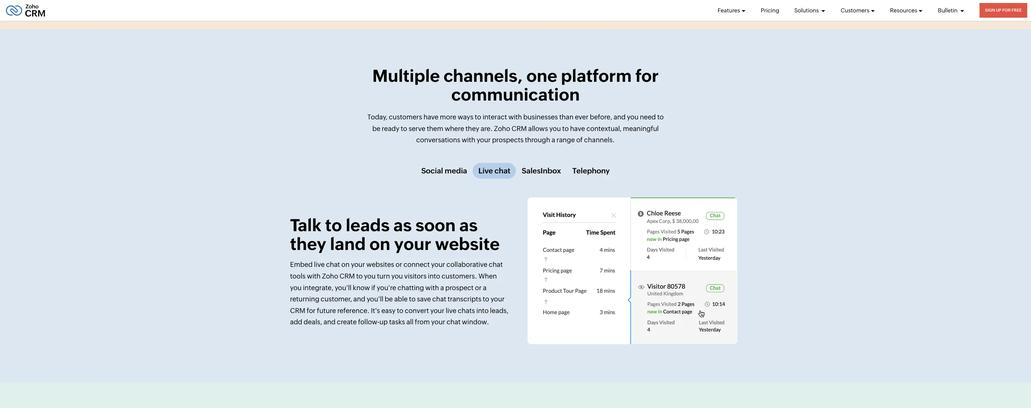 Task type: locate. For each thing, give the bounding box(es) containing it.
be
[[373, 125, 381, 133], [385, 296, 393, 303]]

you
[[627, 113, 639, 121], [550, 125, 561, 133], [364, 273, 376, 280], [392, 273, 403, 280], [290, 284, 302, 292]]

be down today,
[[373, 125, 381, 133]]

resources
[[891, 7, 918, 13]]

social media
[[422, 167, 467, 175]]

1 vertical spatial they
[[290, 235, 327, 254]]

chats
[[458, 307, 475, 315]]

2 vertical spatial crm
[[290, 307, 306, 315]]

live left chats
[[446, 307, 457, 315]]

leads,
[[490, 307, 509, 315]]

0 vertical spatial they
[[466, 125, 480, 133]]

you right turn
[[392, 273, 403, 280]]

live right the embed
[[314, 261, 325, 269]]

embed
[[290, 261, 313, 269]]

2 vertical spatial and
[[324, 319, 336, 326]]

integrate,
[[303, 284, 334, 292]]

communication
[[452, 85, 580, 104]]

chat down chats
[[447, 319, 461, 326]]

live
[[314, 261, 325, 269], [446, 307, 457, 315]]

zoho up prospects
[[494, 125, 511, 133]]

a left prospect
[[441, 284, 444, 292]]

on inside talk to leads as soon as they land on your website
[[370, 235, 391, 254]]

1 horizontal spatial for
[[636, 66, 659, 86]]

leads
[[346, 216, 390, 235]]

1 vertical spatial on
[[342, 261, 350, 269]]

multiple
[[373, 66, 440, 86]]

it's
[[371, 307, 380, 315]]

0 horizontal spatial on
[[342, 261, 350, 269]]

have up of
[[570, 125, 585, 133]]

to
[[475, 113, 482, 121], [658, 113, 664, 121], [401, 125, 407, 133], [563, 125, 569, 133], [325, 216, 342, 235], [356, 273, 363, 280], [409, 296, 416, 303], [483, 296, 490, 303], [397, 307, 404, 315]]

you'll up customer,
[[335, 284, 352, 292]]

bulletin link
[[939, 0, 965, 21]]

0 horizontal spatial zoho
[[322, 273, 338, 280]]

0 horizontal spatial you'll
[[335, 284, 352, 292]]

0 horizontal spatial into
[[428, 273, 440, 280]]

platform
[[561, 66, 632, 86]]

0 vertical spatial crm
[[512, 125, 527, 133]]

1 horizontal spatial into
[[477, 307, 489, 315]]

1 vertical spatial be
[[385, 296, 393, 303]]

you up "meaningful"
[[627, 113, 639, 121]]

they inside today, customers have more ways to interact with businesses than ever before, and you need to be ready to serve them where they are. zoho crm allows you to have contextual, meaningful conversations with your prospects through a range of channels.
[[466, 125, 480, 133]]

1 horizontal spatial on
[[370, 235, 391, 254]]

through
[[525, 136, 551, 144]]

conversations
[[416, 136, 461, 144]]

0 horizontal spatial crm
[[290, 307, 306, 315]]

on down land
[[342, 261, 350, 269]]

crm up know
[[340, 273, 355, 280]]

are.
[[481, 125, 493, 133]]

with right interact
[[509, 113, 522, 121]]

1 horizontal spatial or
[[475, 284, 482, 292]]

0 vertical spatial be
[[373, 125, 381, 133]]

tools
[[290, 273, 306, 280]]

1 vertical spatial live
[[446, 307, 457, 315]]

and
[[614, 113, 626, 121], [354, 296, 366, 303], [324, 319, 336, 326]]

to right able
[[409, 296, 416, 303]]

meaningful
[[623, 125, 659, 133]]

save
[[417, 296, 431, 303]]

have up them
[[424, 113, 439, 121]]

1 horizontal spatial live
[[446, 307, 457, 315]]

into right visitors
[[428, 273, 440, 280]]

or down the when
[[475, 284, 482, 292]]

chat
[[495, 167, 511, 175], [326, 261, 340, 269], [489, 261, 503, 269], [433, 296, 447, 303], [447, 319, 461, 326]]

where
[[445, 125, 464, 133]]

talk to leads as soon as they land on your website
[[290, 216, 500, 254]]

2 horizontal spatial crm
[[512, 125, 527, 133]]

pricing link
[[761, 0, 780, 21]]

and down future
[[324, 319, 336, 326]]

customers
[[841, 7, 870, 13]]

or left 'connect'
[[396, 261, 402, 269]]

on up websites
[[370, 235, 391, 254]]

channels.
[[584, 136, 615, 144]]

and down know
[[354, 296, 366, 303]]

you'll
[[335, 284, 352, 292], [367, 296, 384, 303]]

your down are.
[[477, 136, 491, 144]]

1 horizontal spatial as
[[460, 216, 478, 235]]

1 vertical spatial and
[[354, 296, 366, 303]]

1 vertical spatial for
[[307, 307, 316, 315]]

up
[[997, 8, 1002, 12]]

as
[[394, 216, 412, 235], [460, 216, 478, 235]]

with up integrate,
[[307, 273, 321, 280]]

1 vertical spatial zoho
[[322, 273, 338, 280]]

free
[[1012, 8, 1022, 12]]

0 horizontal spatial have
[[424, 113, 439, 121]]

1 vertical spatial have
[[570, 125, 585, 133]]

or
[[396, 261, 402, 269], [475, 284, 482, 292]]

have
[[424, 113, 439, 121], [570, 125, 585, 133]]

as left soon
[[394, 216, 412, 235]]

to right transcripts
[[483, 296, 490, 303]]

2 horizontal spatial a
[[552, 136, 556, 144]]

0 vertical spatial on
[[370, 235, 391, 254]]

a down the when
[[483, 284, 487, 292]]

embed live chat on your websites or connect your collaborative chat tools with zoho crm to you turn you visitors into customers. when you integrate, you'll know if you're chatting with a prospect or a returning customer, and you'll be able to save chat transcripts to your crm for future reference. it's easy to convert your live chats into leads, add deals, and create follow-up tasks all from your chat window.
[[290, 261, 509, 326]]

1 horizontal spatial crm
[[340, 273, 355, 280]]

solutions
[[795, 7, 821, 13]]

soon
[[416, 216, 456, 235]]

with
[[509, 113, 522, 121], [462, 136, 476, 144], [307, 273, 321, 280], [426, 284, 439, 292]]

live
[[479, 167, 493, 175]]

0 vertical spatial and
[[614, 113, 626, 121]]

and right the before,
[[614, 113, 626, 121]]

be inside embed live chat on your websites or connect your collaborative chat tools with zoho crm to you turn you visitors into customers. when you integrate, you'll know if you're chatting with a prospect or a returning customer, and you'll be able to save chat transcripts to your crm for future reference. it's easy to convert your live chats into leads, add deals, and create follow-up tasks all from your chat window.
[[385, 296, 393, 303]]

a inside today, customers have more ways to interact with businesses than ever before, and you need to be ready to serve them where they are. zoho crm allows you to have contextual, meaningful conversations with your prospects through a range of channels.
[[552, 136, 556, 144]]

0 horizontal spatial live
[[314, 261, 325, 269]]

crm up add in the left bottom of the page
[[290, 307, 306, 315]]

they
[[466, 125, 480, 133], [290, 235, 327, 254]]

your inside today, customers have more ways to interact with businesses than ever before, and you need to be ready to serve them where they are. zoho crm allows you to have contextual, meaningful conversations with your prospects through a range of channels.
[[477, 136, 491, 144]]

be up "easy"
[[385, 296, 393, 303]]

customers.
[[442, 273, 477, 280]]

into up the window. on the left of the page
[[477, 307, 489, 315]]

chat right the 'live'
[[495, 167, 511, 175]]

sign up for free
[[986, 8, 1022, 12]]

your right 'connect'
[[431, 261, 445, 269]]

0 horizontal spatial for
[[307, 307, 316, 315]]

you up if
[[364, 273, 376, 280]]

they down ways
[[466, 125, 480, 133]]

turn
[[377, 273, 390, 280]]

for inside multiple channels, one platform for communication
[[636, 66, 659, 86]]

zoho up integrate,
[[322, 273, 338, 280]]

zoho inside today, customers have more ways to interact with businesses than ever before, and you need to be ready to serve them where they are. zoho crm allows you to have contextual, meaningful conversations with your prospects through a range of channels.
[[494, 125, 511, 133]]

to right need
[[658, 113, 664, 121]]

1 vertical spatial or
[[475, 284, 482, 292]]

1 vertical spatial into
[[477, 307, 489, 315]]

0 horizontal spatial be
[[373, 125, 381, 133]]

1 horizontal spatial zoho
[[494, 125, 511, 133]]

you down tools
[[290, 284, 302, 292]]

connect
[[404, 261, 430, 269]]

1 horizontal spatial be
[[385, 296, 393, 303]]

to inside talk to leads as soon as they land on your website
[[325, 216, 342, 235]]

1 vertical spatial crm
[[340, 273, 355, 280]]

0 vertical spatial zoho
[[494, 125, 511, 133]]

zoho
[[494, 125, 511, 133], [322, 273, 338, 280]]

your up 'connect'
[[394, 235, 432, 254]]

to right talk
[[325, 216, 342, 235]]

0 horizontal spatial they
[[290, 235, 327, 254]]

2 horizontal spatial and
[[614, 113, 626, 121]]

they up the embed
[[290, 235, 327, 254]]

crm up prospects
[[512, 125, 527, 133]]

contextual,
[[587, 125, 622, 133]]

multiple channels, one platform for communication
[[373, 66, 659, 104]]

customers
[[389, 113, 422, 121]]

need
[[640, 113, 656, 121]]

to up range
[[563, 125, 569, 133]]

a left range
[[552, 136, 556, 144]]

a
[[552, 136, 556, 144], [441, 284, 444, 292], [483, 284, 487, 292]]

prospect
[[446, 284, 474, 292]]

1 horizontal spatial you'll
[[367, 296, 384, 303]]

1 horizontal spatial a
[[483, 284, 487, 292]]

0 vertical spatial for
[[636, 66, 659, 86]]

0 vertical spatial or
[[396, 261, 402, 269]]

with down where
[[462, 136, 476, 144]]

0 horizontal spatial and
[[324, 319, 336, 326]]

engage your website leads through live chat image
[[528, 198, 738, 345]]

you'll up it's
[[367, 296, 384, 303]]

your left websites
[[351, 261, 365, 269]]

0 horizontal spatial as
[[394, 216, 412, 235]]

of
[[577, 136, 583, 144]]

as right soon
[[460, 216, 478, 235]]

ready
[[382, 125, 400, 133]]

chat right "save" on the bottom left
[[433, 296, 447, 303]]

your up leads,
[[491, 296, 505, 303]]

easy
[[382, 307, 396, 315]]

0 vertical spatial into
[[428, 273, 440, 280]]

1 horizontal spatial they
[[466, 125, 480, 133]]

chat down land
[[326, 261, 340, 269]]

visitors
[[404, 273, 427, 280]]

0 vertical spatial you'll
[[335, 284, 352, 292]]



Task type: vqa. For each thing, say whether or not it's contained in the screenshot.
Process Management Link
no



Task type: describe. For each thing, give the bounding box(es) containing it.
chat up the when
[[489, 261, 503, 269]]

transcripts
[[448, 296, 482, 303]]

0 vertical spatial live
[[314, 261, 325, 269]]

with up "save" on the bottom left
[[426, 284, 439, 292]]

follow-
[[358, 319, 380, 326]]

features link
[[718, 0, 746, 21]]

to down customers
[[401, 125, 407, 133]]

to down able
[[397, 307, 404, 315]]

window.
[[462, 319, 489, 326]]

than
[[560, 113, 574, 121]]

all
[[407, 319, 414, 326]]

for inside embed live chat on your websites or connect your collaborative chat tools with zoho crm to you turn you visitors into customers. when you integrate, you'll know if you're chatting with a prospect or a returning customer, and you'll be able to save chat transcripts to your crm for future reference. it's easy to convert your live chats into leads, add deals, and create follow-up tasks all from your chat window.
[[307, 307, 316, 315]]

live chat
[[479, 167, 511, 175]]

sign
[[986, 8, 996, 12]]

1 horizontal spatial and
[[354, 296, 366, 303]]

from
[[415, 319, 430, 326]]

sign up for free link
[[980, 3, 1028, 18]]

zoho inside embed live chat on your websites or connect your collaborative chat tools with zoho crm to you turn you visitors into customers. when you integrate, you'll know if you're chatting with a prospect or a returning customer, and you'll be able to save chat transcripts to your crm for future reference. it's easy to convert your live chats into leads, add deals, and create follow-up tasks all from your chat window.
[[322, 273, 338, 280]]

today, customers have more ways to interact with businesses than ever before, and you need to be ready to serve them where they are. zoho crm allows you to have contextual, meaningful conversations with your prospects through a range of channels.
[[368, 113, 664, 144]]

website
[[435, 235, 500, 254]]

customer,
[[321, 296, 352, 303]]

chatting
[[398, 284, 424, 292]]

serve
[[409, 125, 426, 133]]

talk to leads as soon as they land on your website tab panel
[[290, 194, 741, 351]]

ways
[[458, 113, 474, 121]]

websites
[[367, 261, 394, 269]]

features
[[718, 7, 741, 13]]

solutions link
[[795, 0, 826, 21]]

add
[[290, 319, 302, 326]]

on inside embed live chat on your websites or connect your collaborative chat tools with zoho crm to you turn you visitors into customers. when you integrate, you'll know if you're chatting with a prospect or a returning customer, and you'll be able to save chat transcripts to your crm for future reference. it's easy to convert your live chats into leads, add deals, and create follow-up tasks all from your chat window.
[[342, 261, 350, 269]]

1 as from the left
[[394, 216, 412, 235]]

1 vertical spatial you'll
[[367, 296, 384, 303]]

interact
[[483, 113, 507, 121]]

channels,
[[444, 66, 523, 86]]

convert
[[405, 307, 429, 315]]

to up know
[[356, 273, 363, 280]]

0 horizontal spatial a
[[441, 284, 444, 292]]

prospects
[[492, 136, 524, 144]]

resources link
[[891, 0, 923, 21]]

them
[[427, 125, 444, 133]]

be inside today, customers have more ways to interact with businesses than ever before, and you need to be ready to serve them where they are. zoho crm allows you to have contextual, meaningful conversations with your prospects through a range of channels.
[[373, 125, 381, 133]]

reference.
[[337, 307, 370, 315]]

for
[[1003, 8, 1011, 12]]

one
[[527, 66, 558, 86]]

range
[[557, 136, 575, 144]]

when
[[479, 273, 497, 280]]

allows
[[528, 125, 548, 133]]

more
[[440, 113, 457, 121]]

today,
[[368, 113, 388, 121]]

future
[[317, 307, 336, 315]]

salesinbox
[[522, 167, 561, 175]]

bulletin
[[939, 7, 959, 13]]

you up range
[[550, 125, 561, 133]]

you're
[[377, 284, 396, 292]]

0 horizontal spatial or
[[396, 261, 402, 269]]

your inside talk to leads as soon as they land on your website
[[394, 235, 432, 254]]

0 vertical spatial have
[[424, 113, 439, 121]]

social
[[422, 167, 443, 175]]

media
[[445, 167, 467, 175]]

tasks
[[389, 319, 405, 326]]

businesses
[[524, 113, 558, 121]]

up
[[380, 319, 388, 326]]

your down "save" on the bottom left
[[431, 307, 445, 315]]

talk
[[290, 216, 322, 235]]

deals,
[[304, 319, 322, 326]]

ever
[[575, 113, 589, 121]]

able
[[394, 296, 408, 303]]

create
[[337, 319, 357, 326]]

if
[[372, 284, 376, 292]]

to right ways
[[475, 113, 482, 121]]

1 horizontal spatial have
[[570, 125, 585, 133]]

and inside today, customers have more ways to interact with businesses than ever before, and you need to be ready to serve them where they are. zoho crm allows you to have contextual, meaningful conversations with your prospects through a range of channels.
[[614, 113, 626, 121]]

before,
[[590, 113, 613, 121]]

your right from
[[431, 319, 445, 326]]

collaborative
[[447, 261, 488, 269]]

land
[[330, 235, 366, 254]]

zoho crm logo image
[[6, 2, 46, 19]]

telephony
[[573, 167, 610, 175]]

crm inside today, customers have more ways to interact with businesses than ever before, and you need to be ready to serve them where they are. zoho crm allows you to have contextual, meaningful conversations with your prospects through a range of channels.
[[512, 125, 527, 133]]

pricing
[[761, 7, 780, 13]]

returning
[[290, 296, 320, 303]]

they inside talk to leads as soon as they land on your website
[[290, 235, 327, 254]]

know
[[353, 284, 370, 292]]

2 as from the left
[[460, 216, 478, 235]]



